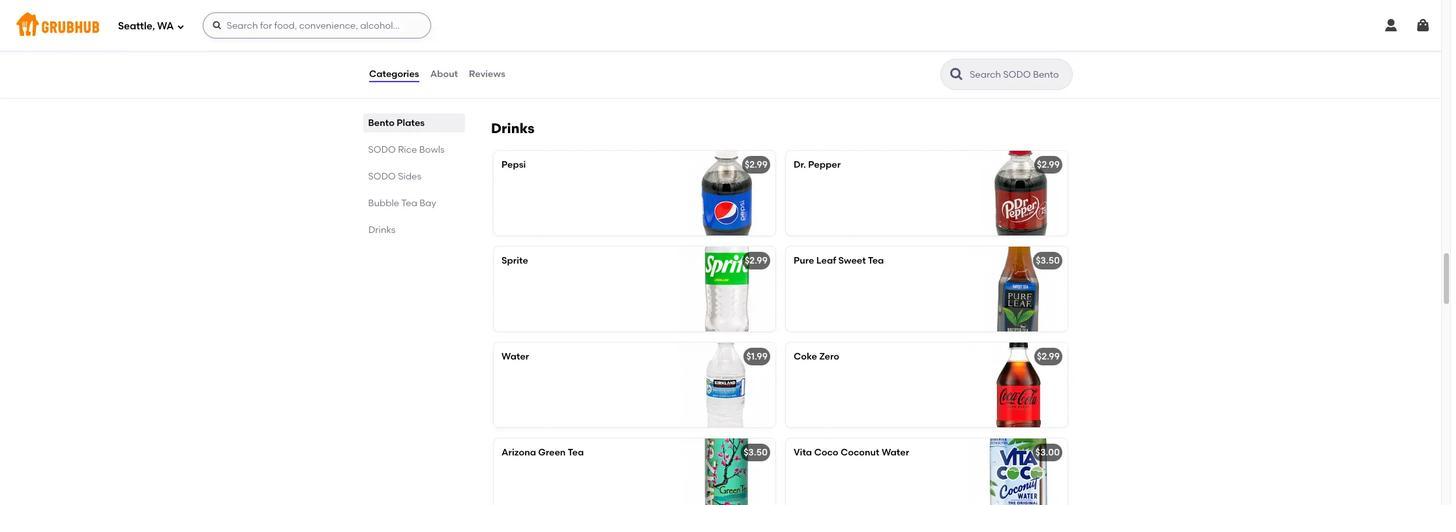 Task type: describe. For each thing, give the bounding box(es) containing it.
drinks inside tab
[[369, 224, 396, 236]]

drinks tab
[[369, 223, 460, 237]]

wa
[[157, 20, 174, 32]]

dr.
[[794, 159, 806, 170]]

smoothie!
[[820, 48, 865, 59]]

sodo rice bowls
[[369, 144, 445, 155]]

1 horizontal spatial svg image
[[1384, 18, 1400, 33]]

treat yourself to our delicious sodo boba smoothie! enjoy the perfect balance of sweetness and texture in every sip!
[[794, 35, 953, 86]]

pepper
[[809, 159, 841, 170]]

any
[[638, 35, 655, 46]]

sweetness
[[844, 61, 890, 72]]

sprite
[[502, 255, 528, 266]]

sodo
[[925, 35, 948, 46]]

every
[[794, 74, 818, 86]]

seattle,
[[118, 20, 155, 32]]

pepsi image
[[678, 151, 776, 236]]

reviews button
[[469, 51, 506, 98]]

treat yourself to our delicious sodo boba smoothie! enjoy the perfect balance of sweetness and texture in every sip! button
[[786, 8, 1068, 93]]

Search for food, convenience, alcohol... search field
[[203, 12, 431, 38]]

$3.00
[[1036, 447, 1060, 458]]

bowls
[[420, 144, 445, 155]]

creamy
[[525, 35, 559, 46]]

coke zero image
[[970, 343, 1068, 427]]

dr. pepper image
[[970, 151, 1068, 236]]

main navigation navigation
[[0, 0, 1442, 51]]

2 horizontal spatial svg image
[[1416, 18, 1432, 33]]

$2.99 for dr. pepper
[[1037, 159, 1060, 170]]

Search SODO Bento search field
[[969, 69, 1069, 81]]

perfect
[[909, 48, 941, 59]]

fulfill
[[616, 35, 636, 46]]

treat
[[794, 35, 817, 46]]

about button
[[430, 51, 459, 98]]

coco
[[815, 447, 839, 458]]

$2.99 for sprite
[[745, 255, 768, 266]]

the
[[892, 48, 907, 59]]

in
[[945, 61, 953, 72]]

pure
[[794, 255, 815, 266]]

seattle, wa
[[118, 20, 174, 32]]

pepsi
[[502, 159, 526, 170]]

$2.99 for coke zero
[[1037, 351, 1060, 362]]

bay
[[420, 198, 437, 209]]

boba
[[794, 48, 818, 59]]

sweet
[[502, 48, 528, 59]]

1 vertical spatial water
[[882, 447, 910, 458]]

our
[[867, 35, 882, 46]]

reviews
[[469, 68, 506, 80]]

try a creamy smoothie to fulfill any sweet cravings!
[[502, 35, 655, 59]]

arizona green tea image
[[678, 438, 776, 505]]

sodo sides
[[369, 171, 422, 182]]

0 horizontal spatial svg image
[[177, 23, 184, 30]]



Task type: locate. For each thing, give the bounding box(es) containing it.
sodo up bubble
[[369, 171, 396, 182]]

2 sodo from the top
[[369, 171, 396, 182]]

0 horizontal spatial drinks
[[369, 224, 396, 236]]

1 horizontal spatial tea
[[568, 447, 584, 458]]

to inside treat yourself to our delicious sodo boba smoothie! enjoy the perfect balance of sweetness and texture in every sip!
[[856, 35, 865, 46]]

1 horizontal spatial to
[[856, 35, 865, 46]]

strawberry smoothie image
[[678, 8, 776, 93]]

1 horizontal spatial drinks
[[491, 120, 535, 136]]

coke zero
[[794, 351, 840, 362]]

0 horizontal spatial $3.50
[[744, 447, 768, 458]]

1 vertical spatial tea
[[868, 255, 884, 266]]

svg image
[[1384, 18, 1400, 33], [1416, 18, 1432, 33], [177, 23, 184, 30]]

$2.99
[[745, 159, 768, 170], [1037, 159, 1060, 170], [745, 255, 768, 266], [1037, 351, 1060, 362]]

pure leaf sweet tea
[[794, 255, 884, 266]]

tea right the green
[[568, 447, 584, 458]]

bubble
[[369, 198, 400, 209]]

1 vertical spatial $3.50
[[744, 447, 768, 458]]

try
[[502, 35, 515, 46]]

drinks down bubble
[[369, 224, 396, 236]]

water
[[502, 351, 529, 362], [882, 447, 910, 458]]

bubble tea bay tab
[[369, 196, 460, 210]]

delicious
[[884, 35, 923, 46]]

sweet
[[839, 255, 866, 266]]

zero
[[820, 351, 840, 362]]

and
[[892, 61, 909, 72]]

to left fulfill at the left of page
[[605, 35, 614, 46]]

1 sodo from the top
[[369, 144, 396, 155]]

a
[[517, 35, 523, 46]]

smoothie
[[561, 35, 602, 46]]

drinks up pepsi
[[491, 120, 535, 136]]

sip!
[[820, 74, 835, 86]]

pineapple smoothie image
[[970, 8, 1068, 93]]

bento plates
[[369, 117, 425, 129]]

arizona
[[502, 447, 536, 458]]

1 vertical spatial sodo
[[369, 171, 396, 182]]

green
[[539, 447, 566, 458]]

2 to from the left
[[856, 35, 865, 46]]

tea
[[402, 198, 418, 209], [868, 255, 884, 266], [568, 447, 584, 458]]

categories
[[369, 68, 419, 80]]

0 horizontal spatial to
[[605, 35, 614, 46]]

cravings!
[[530, 48, 570, 59]]

$3.50
[[1036, 255, 1060, 266], [744, 447, 768, 458]]

vita
[[794, 447, 812, 458]]

categories button
[[369, 51, 420, 98]]

1 horizontal spatial water
[[882, 447, 910, 458]]

2 horizontal spatial tea
[[868, 255, 884, 266]]

sodo
[[369, 144, 396, 155], [369, 171, 396, 182]]

0 vertical spatial sodo
[[369, 144, 396, 155]]

dr. pepper
[[794, 159, 841, 170]]

$1.99
[[747, 351, 768, 362]]

sodo for sodo sides
[[369, 171, 396, 182]]

sides
[[398, 171, 422, 182]]

try a creamy smoothie to fulfill any sweet cravings! button
[[494, 8, 776, 93]]

texture
[[912, 61, 943, 72]]

1 horizontal spatial $3.50
[[1036, 255, 1060, 266]]

bubble tea bay
[[369, 198, 437, 209]]

to left our
[[856, 35, 865, 46]]

tea inside tab
[[402, 198, 418, 209]]

0 horizontal spatial tea
[[402, 198, 418, 209]]

bento plates tab
[[369, 116, 460, 130]]

leaf
[[817, 255, 837, 266]]

1 to from the left
[[605, 35, 614, 46]]

to inside try a creamy smoothie to fulfill any sweet cravings!
[[605, 35, 614, 46]]

1 vertical spatial drinks
[[369, 224, 396, 236]]

rice
[[398, 144, 418, 155]]

$3.50 for arizona green tea
[[744, 447, 768, 458]]

sprite image
[[678, 247, 776, 331]]

balance
[[794, 61, 831, 72]]

$3.50 for pure leaf sweet tea
[[1036, 255, 1060, 266]]

bento
[[369, 117, 395, 129]]

search icon image
[[949, 67, 965, 82]]

coconut
[[841, 447, 880, 458]]

sodo left rice
[[369, 144, 396, 155]]

arizona green tea
[[502, 447, 584, 458]]

sodo rice bowls tab
[[369, 143, 460, 157]]

about
[[430, 68, 458, 80]]

plates
[[397, 117, 425, 129]]

coke
[[794, 351, 817, 362]]

svg image
[[212, 20, 222, 31]]

sodo for sodo rice bowls
[[369, 144, 396, 155]]

of
[[833, 61, 842, 72]]

vita coco coconut water image
[[970, 438, 1068, 505]]

2 vertical spatial tea
[[568, 447, 584, 458]]

vita coco coconut water
[[794, 447, 910, 458]]

0 vertical spatial water
[[502, 351, 529, 362]]

tea left "bay"
[[402, 198, 418, 209]]

0 horizontal spatial water
[[502, 351, 529, 362]]

$2.99 for pepsi
[[745, 159, 768, 170]]

sodo sides tab
[[369, 170, 460, 183]]

0 vertical spatial tea
[[402, 198, 418, 209]]

yourself
[[819, 35, 854, 46]]

to
[[605, 35, 614, 46], [856, 35, 865, 46]]

enjoy
[[867, 48, 890, 59]]

pure leaf sweet tea image
[[970, 247, 1068, 331]]

0 vertical spatial drinks
[[491, 120, 535, 136]]

0 vertical spatial $3.50
[[1036, 255, 1060, 266]]

tea right sweet
[[868, 255, 884, 266]]

water image
[[678, 343, 776, 427]]

drinks
[[491, 120, 535, 136], [369, 224, 396, 236]]



Task type: vqa. For each thing, say whether or not it's contained in the screenshot.


